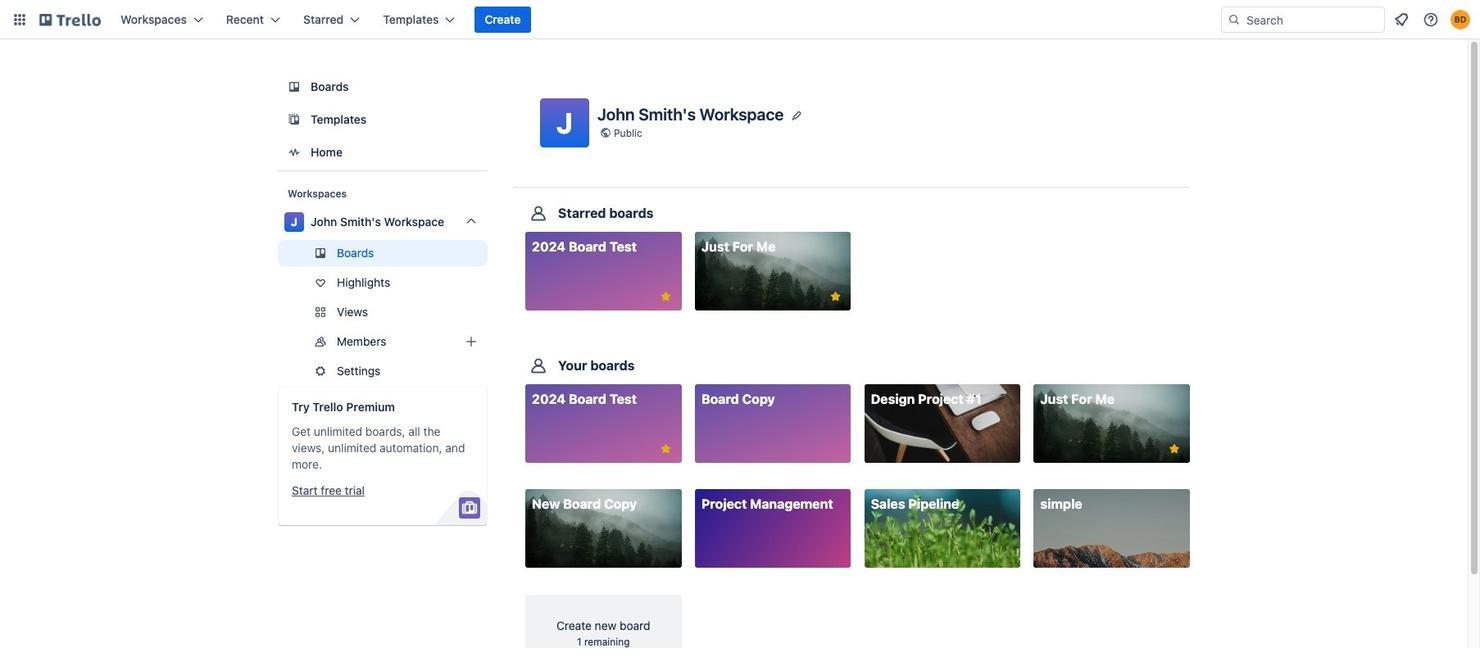 Task type: vqa. For each thing, say whether or not it's contained in the screenshot.
'add' icon
yes



Task type: describe. For each thing, give the bounding box(es) containing it.
template board image
[[284, 110, 304, 130]]

0 notifications image
[[1392, 10, 1412, 30]]

primary element
[[0, 0, 1481, 39]]

1 click to unstar this board. it will be removed from your starred list. image from the top
[[659, 289, 674, 304]]

2 click to unstar this board. it will be removed from your starred list. image from the top
[[659, 442, 674, 457]]

open information menu image
[[1423, 11, 1440, 28]]

search image
[[1228, 13, 1241, 26]]



Task type: locate. For each thing, give the bounding box(es) containing it.
barb dwyer (barbdwyer3) image
[[1451, 10, 1471, 30]]

Search field
[[1241, 8, 1385, 31]]

add image
[[462, 332, 481, 352]]

click to unstar this board. it will be removed from your starred list. image
[[828, 289, 843, 304]]

0 vertical spatial click to unstar this board. it will be removed from your starred list. image
[[659, 289, 674, 304]]

click to unstar this board. it will be removed from your starred list. image
[[659, 289, 674, 304], [659, 442, 674, 457]]

home image
[[284, 143, 304, 162]]

board image
[[284, 77, 304, 97]]

back to home image
[[39, 7, 101, 33]]

1 vertical spatial click to unstar this board. it will be removed from your starred list. image
[[659, 442, 674, 457]]



